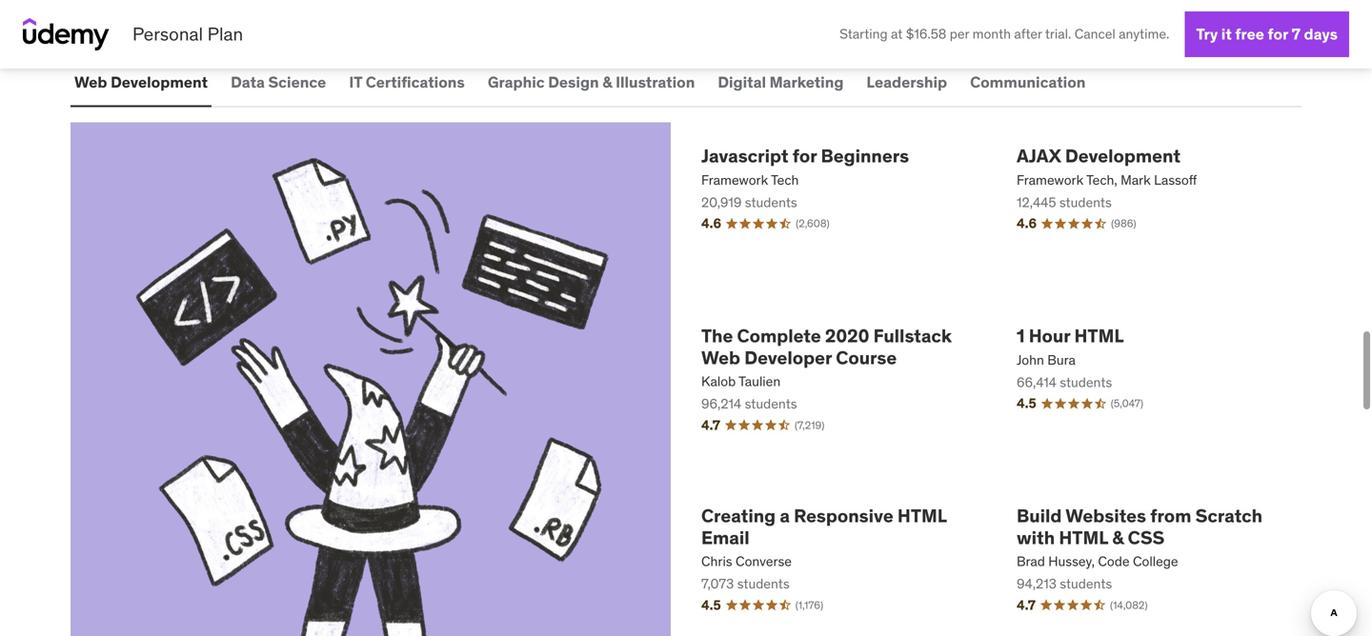 Task type: locate. For each thing, give the bounding box(es) containing it.
1 hour html link
[[1017, 325, 1302, 347]]

personal down thousands
[[132, 23, 203, 45]]

students down converse
[[738, 576, 790, 593]]

plan left is
[[715, 0, 751, 2]]

students inside '1 hour html john bura 66,414 students'
[[1060, 374, 1113, 391]]

with
[[71, 0, 108, 2]]

success.
[[195, 5, 265, 28]]

& inside build websites from scratch with html & css brad hussey, code college 94,213 students
[[1113, 527, 1124, 549]]

1 horizontal spatial &
[[1113, 527, 1124, 549]]

try
[[1197, 24, 1218, 44]]

developer
[[745, 346, 832, 369]]

14082 reviews element
[[1110, 599, 1148, 613]]

brad
[[1017, 553, 1046, 571]]

students down tech,
[[1060, 194, 1112, 211]]

2 4.6 from the left
[[1017, 215, 1037, 232]]

development down personal plan
[[111, 72, 208, 92]]

students inside javascript for beginners framework tech 20,919 students
[[745, 194, 798, 211]]

1 horizontal spatial for
[[1268, 24, 1289, 44]]

0 vertical spatial &
[[603, 72, 612, 92]]

with
[[1017, 527, 1055, 549]]

(986)
[[1112, 217, 1137, 230]]

anytime.
[[1119, 25, 1170, 43]]

starting
[[840, 25, 888, 43]]

plan down our
[[207, 23, 243, 45]]

html
[[1075, 325, 1124, 347], [898, 505, 947, 528], [1059, 527, 1109, 549]]

1 vertical spatial from
[[1151, 505, 1192, 528]]

0 vertical spatial personal
[[640, 0, 711, 2]]

development inside "ajax development framework tech, mark lassoff 12,445 students"
[[1066, 144, 1181, 167]]

0 vertical spatial plan
[[715, 0, 751, 2]]

1 horizontal spatial development
[[1066, 144, 1181, 167]]

4.7
[[702, 417, 721, 434], [1017, 597, 1036, 614]]

1 horizontal spatial of
[[383, 5, 399, 28]]

the
[[403, 5, 430, 28]]

web down udemy image
[[74, 72, 107, 92]]

month
[[973, 25, 1011, 43]]

of
[[201, 0, 217, 2], [383, 5, 399, 28]]

build websites from scratch with html & css brad hussey, code college 94,213 students
[[1017, 505, 1263, 593]]

4.5 down 66,414
[[1017, 395, 1037, 412]]

is
[[755, 0, 769, 2]]

1 vertical spatial for
[[793, 144, 817, 167]]

illustration
[[616, 72, 695, 92]]

top
[[452, 0, 479, 2]]

986 reviews element
[[1112, 217, 1137, 231]]

0 vertical spatial 4.5
[[1017, 395, 1037, 412]]

1 vertical spatial &
[[1113, 527, 1124, 549]]

4.5 for email
[[702, 597, 721, 614]]

0 vertical spatial development
[[111, 72, 208, 92]]

the
[[702, 325, 733, 347]]

for
[[1268, 24, 1289, 44], [793, 144, 817, 167]]

students down tech
[[745, 194, 798, 211]]

udemy image
[[23, 18, 110, 51]]

& inside graphic design & illustration button
[[603, 72, 612, 92]]

1 horizontal spatial plan
[[715, 0, 751, 2]]

2608 reviews element
[[796, 217, 830, 231]]

0 vertical spatial 4.7
[[702, 417, 721, 434]]

& up code
[[1113, 527, 1124, 549]]

creating
[[702, 505, 776, 528]]

graphic design & illustration
[[488, 72, 695, 92]]

scratch
[[1196, 505, 1263, 528]]

starting at $16.58 per month after trial. cancel anytime.
[[840, 25, 1170, 43]]

4.7 down 96,214 at bottom
[[702, 417, 721, 434]]

from up college
[[1151, 505, 1192, 528]]

0 horizontal spatial for
[[793, 144, 817, 167]]

1 horizontal spatial web
[[702, 346, 741, 369]]

kalob
[[702, 373, 736, 390]]

responsive
[[794, 505, 894, 528]]

4.6 down 12,445
[[1017, 215, 1037, 232]]

for up tech
[[793, 144, 817, 167]]

students down bura
[[1060, 374, 1113, 391]]

1176 reviews element
[[796, 599, 824, 613]]

html right responsive at right
[[898, 505, 947, 528]]

personal up 'illustration'
[[640, 0, 711, 2]]

0 vertical spatial of
[[201, 0, 217, 2]]

1 horizontal spatial from
[[1151, 505, 1192, 528]]

lassoff
[[1154, 171, 1198, 189]]

digital marketing
[[718, 72, 844, 92]]

students down taulien
[[745, 396, 797, 413]]

0 horizontal spatial framework
[[702, 171, 768, 189]]

framework
[[702, 171, 768, 189], [1017, 171, 1084, 189]]

for left 7
[[1268, 24, 1289, 44]]

html up hussey,
[[1059, 527, 1109, 549]]

0 horizontal spatial plan
[[207, 23, 243, 45]]

0 horizontal spatial from
[[410, 0, 448, 2]]

plan inside with thousands of our best-rated courses from top udemy instructors, personal plan is your subscription to success. explore some of the included content below.
[[715, 0, 751, 2]]

graphic
[[488, 72, 545, 92]]

data science
[[231, 72, 326, 92]]

try it free for 7 days link
[[1185, 11, 1350, 57]]

1 vertical spatial personal
[[132, 23, 203, 45]]

from inside build websites from scratch with html & css brad hussey, code college 94,213 students
[[1151, 505, 1192, 528]]

from up the
[[410, 0, 448, 2]]

css
[[1128, 527, 1165, 549]]

0 vertical spatial web
[[74, 72, 107, 92]]

javascript for beginners link
[[702, 144, 987, 167]]

beginners
[[821, 144, 909, 167]]

4.7 down 94,213
[[1017, 597, 1036, 614]]

personal inside with thousands of our best-rated courses from top udemy instructors, personal plan is your subscription to success. explore some of the included content below.
[[640, 0, 711, 2]]

66,414
[[1017, 374, 1057, 391]]

per
[[950, 25, 970, 43]]

(1,176)
[[796, 599, 824, 612]]

1 horizontal spatial 4.6
[[1017, 215, 1037, 232]]

framework up 20,919 at the right
[[702, 171, 768, 189]]

framework up 12,445
[[1017, 171, 1084, 189]]

web up kalob
[[702, 346, 741, 369]]

students inside the complete 2020 fullstack web developer course kalob taulien 96,214 students
[[745, 396, 797, 413]]

4.6
[[702, 215, 722, 232], [1017, 215, 1037, 232]]

&
[[603, 72, 612, 92], [1113, 527, 1124, 549]]

4.7 for the complete 2020 fullstack web developer course
[[702, 417, 721, 434]]

1 vertical spatial web
[[702, 346, 741, 369]]

html up bura
[[1075, 325, 1124, 347]]

communication button
[[967, 60, 1090, 105]]

plan
[[715, 0, 751, 2], [207, 23, 243, 45]]

0 horizontal spatial &
[[603, 72, 612, 92]]

& right design
[[603, 72, 612, 92]]

some
[[335, 5, 379, 28]]

from inside with thousands of our best-rated courses from top udemy instructors, personal plan is your subscription to success. explore some of the included content below.
[[410, 0, 448, 2]]

1 horizontal spatial framework
[[1017, 171, 1084, 189]]

2 framework from the left
[[1017, 171, 1084, 189]]

bura
[[1048, 352, 1076, 369]]

converse
[[736, 553, 792, 571]]

students inside "ajax development framework tech, mark lassoff 12,445 students"
[[1060, 194, 1112, 211]]

web development
[[74, 72, 208, 92]]

days
[[1304, 24, 1338, 44]]

development up mark
[[1066, 144, 1181, 167]]

4.6 down 20,919 at the right
[[702, 215, 722, 232]]

4.5 down 7,073
[[702, 597, 721, 614]]

at
[[891, 25, 903, 43]]

development inside button
[[111, 72, 208, 92]]

0 horizontal spatial 4.6
[[702, 215, 722, 232]]

1 framework from the left
[[702, 171, 768, 189]]

0 horizontal spatial of
[[201, 0, 217, 2]]

hussey,
[[1049, 553, 1095, 571]]

below.
[[575, 5, 626, 28]]

digital marketing button
[[714, 60, 848, 105]]

1 4.6 from the left
[[702, 215, 722, 232]]

john
[[1017, 352, 1045, 369]]

from
[[410, 0, 448, 2], [1151, 505, 1192, 528]]

ajax
[[1017, 144, 1062, 167]]

build websites from scratch with html & css link
[[1017, 505, 1302, 549]]

development for web
[[111, 72, 208, 92]]

1 vertical spatial 4.5
[[702, 597, 721, 614]]

1 horizontal spatial 4.7
[[1017, 597, 1036, 614]]

0 horizontal spatial web
[[74, 72, 107, 92]]

students down hussey,
[[1060, 576, 1113, 593]]

of left our
[[201, 0, 217, 2]]

2020
[[825, 325, 870, 347]]

0 horizontal spatial 4.5
[[702, 597, 721, 614]]

try it free for 7 days
[[1197, 24, 1338, 44]]

instructors,
[[544, 0, 636, 2]]

1 vertical spatial development
[[1066, 144, 1181, 167]]

1 vertical spatial 4.7
[[1017, 597, 1036, 614]]

explore
[[269, 5, 330, 28]]

0 horizontal spatial development
[[111, 72, 208, 92]]

0 vertical spatial from
[[410, 0, 448, 2]]

1 horizontal spatial personal
[[640, 0, 711, 2]]

4.5
[[1017, 395, 1037, 412], [702, 597, 721, 614]]

of down courses at top left
[[383, 5, 399, 28]]

(14,082)
[[1110, 599, 1148, 612]]

0 horizontal spatial 4.7
[[702, 417, 721, 434]]

1 vertical spatial of
[[383, 5, 399, 28]]

1 horizontal spatial 4.5
[[1017, 395, 1037, 412]]

your
[[773, 0, 808, 2]]



Task type: vqa. For each thing, say whether or not it's contained in the screenshot.


Task type: describe. For each thing, give the bounding box(es) containing it.
javascript for beginners framework tech 20,919 students
[[702, 144, 909, 211]]

html inside build websites from scratch with html & css brad hussey, code college 94,213 students
[[1059, 527, 1109, 549]]

7,073
[[702, 576, 734, 593]]

1 hour html john bura 66,414 students
[[1017, 325, 1124, 391]]

the complete 2020 fullstack web developer course kalob taulien 96,214 students
[[702, 325, 952, 413]]

html inside creating a responsive html email chris converse 7,073 students
[[898, 505, 947, 528]]

html inside '1 hour html john bura 66,414 students'
[[1075, 325, 1124, 347]]

fullstack
[[874, 325, 952, 347]]

creating a responsive html email chris converse 7,073 students
[[702, 505, 947, 593]]

leadership
[[867, 72, 948, 92]]

for inside javascript for beginners framework tech 20,919 students
[[793, 144, 817, 167]]

personal plan
[[132, 23, 243, 45]]

a
[[780, 505, 790, 528]]

email
[[702, 527, 750, 549]]

$16.58
[[906, 25, 947, 43]]

framework inside javascript for beginners framework tech 20,919 students
[[702, 171, 768, 189]]

0 horizontal spatial personal
[[132, 23, 203, 45]]

1 vertical spatial plan
[[207, 23, 243, 45]]

it
[[1222, 24, 1232, 44]]

development for ajax
[[1066, 144, 1181, 167]]

rated
[[295, 0, 337, 2]]

web inside the complete 2020 fullstack web developer course kalob taulien 96,214 students
[[702, 346, 741, 369]]

included
[[434, 5, 503, 28]]

0 vertical spatial for
[[1268, 24, 1289, 44]]

tech,
[[1087, 171, 1118, 189]]

96,214
[[702, 396, 742, 413]]

build
[[1017, 505, 1062, 528]]

free
[[1236, 24, 1265, 44]]

certifications
[[366, 72, 465, 92]]

7219 reviews element
[[795, 418, 825, 433]]

udemy
[[483, 0, 540, 2]]

chris
[[702, 553, 733, 571]]

leadership button
[[863, 60, 951, 105]]

communication
[[970, 72, 1086, 92]]

(7,219)
[[795, 419, 825, 432]]

12,445
[[1017, 194, 1057, 211]]

complete
[[737, 325, 821, 347]]

cancel
[[1075, 25, 1116, 43]]

4.5 for bura
[[1017, 395, 1037, 412]]

4.6 for javascript
[[702, 215, 722, 232]]

college
[[1133, 553, 1179, 571]]

taulien
[[739, 373, 781, 390]]

creating a responsive html email link
[[702, 505, 987, 549]]

marketing
[[770, 72, 844, 92]]

javascript
[[702, 144, 789, 167]]

ajax development framework tech, mark lassoff 12,445 students
[[1017, 144, 1198, 211]]

framework inside "ajax development framework tech, mark lassoff 12,445 students"
[[1017, 171, 1084, 189]]

it certifications
[[349, 72, 465, 92]]

5047 reviews element
[[1111, 397, 1144, 411]]

it
[[349, 72, 362, 92]]

7
[[1292, 24, 1301, 44]]

ajax development link
[[1017, 144, 1302, 167]]

websites
[[1066, 505, 1147, 528]]

data
[[231, 72, 265, 92]]

with thousands of our best-rated courses from top udemy instructors, personal plan is your subscription to success. explore some of the included content below.
[[71, 0, 808, 28]]

4.7 for build websites from scratch with html & css
[[1017, 597, 1036, 614]]

students inside creating a responsive html email chris converse 7,073 students
[[738, 576, 790, 593]]

it certifications button
[[345, 60, 469, 105]]

data science button
[[227, 60, 330, 105]]

course
[[836, 346, 897, 369]]

subscription
[[71, 5, 170, 28]]

code
[[1098, 553, 1130, 571]]

1
[[1017, 325, 1025, 347]]

students inside build websites from scratch with html & css brad hussey, code college 94,213 students
[[1060, 576, 1113, 593]]

graphic design & illustration button
[[484, 60, 699, 105]]

94,213
[[1017, 576, 1057, 593]]

20,919
[[702, 194, 742, 211]]

courses
[[342, 0, 405, 2]]

thousands
[[112, 0, 197, 2]]

mark
[[1121, 171, 1151, 189]]

to
[[174, 5, 191, 28]]

web development button
[[71, 60, 212, 105]]

(2,608)
[[796, 217, 830, 230]]

our
[[221, 0, 248, 2]]

the complete 2020 fullstack web developer course link
[[702, 325, 987, 369]]

(5,047)
[[1111, 397, 1144, 411]]

hour
[[1029, 325, 1071, 347]]

4.6 for ajax
[[1017, 215, 1037, 232]]

best-
[[252, 0, 295, 2]]

after
[[1015, 25, 1043, 43]]

design
[[548, 72, 599, 92]]

web inside button
[[74, 72, 107, 92]]



